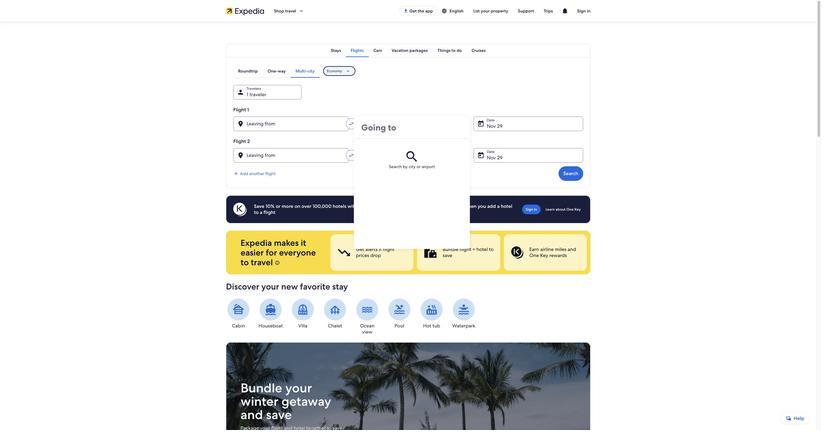 Task type: describe. For each thing, give the bounding box(es) containing it.
roundtrip link
[[233, 64, 263, 78]]

when
[[464, 203, 477, 210]]

+
[[473, 246, 475, 253]]

1 inside dropdown button
[[247, 91, 248, 98]]

bundle your winter getaway and save main content
[[0, 22, 817, 431]]

everyone
[[279, 247, 316, 258]]

multi-city
[[296, 68, 315, 74]]

the
[[418, 8, 424, 14]]

to left 10%
[[254, 209, 259, 216]]

bundle for bundle your winter getaway and save
[[241, 380, 282, 397]]

rewards
[[550, 253, 567, 259]]

more
[[282, 203, 293, 210]]

one-
[[268, 68, 278, 74]]

2
[[247, 138, 250, 145]]

save for bundle flight + hotel to save
[[443, 253, 453, 259]]

bundle flight + hotel to save
[[443, 246, 494, 259]]

expedia logo image
[[226, 7, 264, 15]]

get for get alerts if flight prices drop
[[356, 246, 364, 253]]

english
[[450, 8, 464, 14]]

hotels
[[333, 203, 347, 210]]

shop
[[274, 8, 284, 14]]

sign in inside bundle your winter getaway and save main content
[[526, 207, 537, 212]]

save inside save 10% or more on over 100,000 hotels with member prices. also, members save up to 30% when you add a hotel to a flight
[[429, 203, 439, 210]]

villa
[[298, 323, 308, 329]]

do
[[457, 48, 462, 53]]

sign in inside dropdown button
[[577, 8, 591, 14]]

shop travel
[[274, 8, 296, 14]]

expedia makes it easier for everyone to travel
[[241, 238, 316, 268]]

get the app link
[[400, 6, 437, 16]]

flight inside save 10% or more on over 100,000 hotels with member prices. also, members save up to 30% when you add a hotel to a flight
[[264, 209, 276, 216]]

get alerts if flight prices drop
[[356, 246, 395, 259]]

travel sale activities deals image
[[226, 343, 591, 431]]

small image
[[442, 8, 447, 14]]

search button
[[559, 167, 583, 181]]

to right up
[[447, 203, 452, 210]]

members
[[407, 203, 428, 210]]

your for bundle
[[285, 380, 312, 397]]

tab list containing stays
[[226, 44, 591, 57]]

another
[[249, 171, 264, 177]]

prices
[[356, 253, 369, 259]]

travel inside 'dropdown button'
[[285, 8, 296, 14]]

with
[[348, 203, 358, 210]]

things
[[438, 48, 451, 53]]

traveler
[[250, 91, 266, 98]]

earn airline miles and one key rewards
[[530, 246, 576, 259]]

or inside save 10% or more on over 100,000 hotels with member prices. also, members save up to 30% when you add a hotel to a flight
[[276, 203, 281, 210]]

1 vertical spatial 1
[[247, 107, 249, 113]]

waterpark button
[[452, 299, 476, 329]]

houseboat button
[[258, 299, 283, 329]]

flight 2
[[233, 138, 250, 145]]

download the app button image
[[403, 9, 408, 13]]

and inside bundle your winter getaway and save
[[241, 407, 263, 424]]

list your property
[[473, 8, 508, 14]]

to inside "expedia makes it easier for everyone to travel"
[[241, 257, 249, 268]]

houseboat
[[259, 323, 283, 329]]

flight for flight 2
[[233, 138, 246, 145]]

medium image
[[233, 171, 239, 177]]

in inside dropdown button
[[587, 8, 591, 14]]

one-way link
[[263, 64, 291, 78]]

bundle your winter getaway and save
[[241, 380, 331, 424]]

learn about one key link
[[543, 205, 583, 215]]

1 horizontal spatial key
[[575, 207, 581, 212]]

ocean
[[360, 323, 375, 329]]

tub
[[433, 323, 440, 329]]

to left the do
[[452, 48, 456, 53]]

app
[[425, 8, 433, 14]]

stays
[[331, 48, 341, 53]]

add
[[487, 203, 496, 210]]

up
[[440, 203, 446, 210]]

nov for flight 1
[[487, 123, 496, 129]]

swap origin and destination values image
[[349, 121, 354, 127]]

cruises
[[472, 48, 486, 53]]

stay
[[332, 281, 348, 292]]

29 for 2
[[497, 155, 503, 161]]

1 traveler
[[247, 91, 266, 98]]

roundtrip
[[238, 68, 258, 74]]

list
[[473, 8, 480, 14]]

shop travel button
[[269, 4, 309, 18]]

flight inside bundle flight + hotel to save
[[460, 246, 471, 253]]

easier
[[241, 247, 264, 258]]

cars link
[[369, 44, 387, 57]]

flight right another
[[266, 171, 276, 177]]

vacation packages link
[[387, 44, 433, 57]]

0 vertical spatial one
[[567, 207, 574, 212]]

discover your new favorite stay
[[226, 281, 348, 292]]

10%
[[266, 203, 275, 210]]

save
[[254, 203, 265, 210]]

3 out of 3 element
[[504, 235, 587, 271]]

you
[[478, 203, 486, 210]]

nov 29 for flight 2
[[487, 155, 503, 161]]

way
[[278, 68, 286, 74]]

29 for 1
[[497, 123, 503, 129]]

sign in link
[[522, 205, 541, 215]]

one-way
[[268, 68, 286, 74]]

100,000
[[313, 203, 332, 210]]

add another flight button
[[233, 171, 276, 177]]

0 vertical spatial or
[[417, 164, 421, 170]]

property
[[491, 8, 508, 14]]

trips
[[544, 8, 553, 14]]

cabin button
[[226, 299, 251, 329]]

things to do link
[[433, 44, 467, 57]]

packages
[[410, 48, 428, 53]]

winter
[[241, 394, 279, 410]]

hotel inside save 10% or more on over 100,000 hotels with member prices. also, members save up to 30% when you add a hotel to a flight
[[501, 203, 513, 210]]



Task type: vqa. For each thing, say whether or not it's contained in the screenshot.
More travel icon
no



Task type: locate. For each thing, give the bounding box(es) containing it.
vacation
[[392, 48, 409, 53]]

your inside 'link'
[[481, 8, 490, 14]]

1 vertical spatial or
[[276, 203, 281, 210]]

sign right communication center icon
[[577, 8, 586, 14]]

list your property link
[[469, 5, 513, 16]]

1 horizontal spatial sign in
[[577, 8, 591, 14]]

2 horizontal spatial your
[[481, 8, 490, 14]]

1 horizontal spatial bundle
[[443, 246, 459, 253]]

to right +
[[489, 246, 494, 253]]

member
[[359, 203, 378, 210]]

0 vertical spatial nov 29
[[487, 123, 503, 129]]

0 horizontal spatial sign in
[[526, 207, 537, 212]]

2 29 from the top
[[497, 155, 503, 161]]

one left airline
[[530, 253, 539, 259]]

2 vertical spatial save
[[266, 407, 292, 424]]

support link
[[513, 5, 539, 16]]

1 vertical spatial hotel
[[477, 246, 488, 253]]

nov 29 button for 2
[[474, 148, 583, 163]]

sign inside dropdown button
[[577, 8, 586, 14]]

your for discover
[[261, 281, 279, 292]]

1 vertical spatial nov 29 button
[[474, 148, 583, 163]]

1 horizontal spatial travel
[[285, 8, 296, 14]]

flight left +
[[460, 246, 471, 253]]

1
[[247, 91, 248, 98], [247, 107, 249, 113]]

save inside bundle flight + hotel to save
[[443, 253, 453, 259]]

in
[[587, 8, 591, 14], [534, 207, 537, 212]]

city
[[308, 68, 315, 74], [409, 164, 416, 170]]

1 nov 29 from the top
[[487, 123, 503, 129]]

get inside get alerts if flight prices drop
[[356, 246, 364, 253]]

0 horizontal spatial or
[[276, 203, 281, 210]]

1 horizontal spatial one
[[567, 207, 574, 212]]

ocean view button
[[355, 299, 380, 335]]

city left economy
[[308, 68, 315, 74]]

hotel right add
[[501, 203, 513, 210]]

it
[[301, 238, 306, 249]]

your inside bundle your winter getaway and save
[[285, 380, 312, 397]]

0 horizontal spatial get
[[356, 246, 364, 253]]

1 vertical spatial key
[[540, 253, 548, 259]]

0 vertical spatial sign in
[[577, 8, 591, 14]]

in right communication center icon
[[587, 8, 591, 14]]

english button
[[437, 5, 469, 16]]

in left learn
[[534, 207, 537, 212]]

hot tub
[[423, 323, 440, 329]]

1 flight from the top
[[233, 107, 246, 113]]

Going to text field
[[354, 117, 470, 139]]

also,
[[395, 203, 406, 210]]

1 left traveler
[[247, 91, 248, 98]]

0 vertical spatial sign
[[577, 8, 586, 14]]

save 10% or more on over 100,000 hotels with member prices. also, members save up to 30% when you add a hotel to a flight
[[254, 203, 513, 216]]

travel inside "expedia makes it easier for everyone to travel"
[[251, 257, 273, 268]]

0 horizontal spatial a
[[260, 209, 262, 216]]

or right 10%
[[276, 203, 281, 210]]

flight for flight 1
[[233, 107, 246, 113]]

and
[[568, 246, 576, 253], [241, 407, 263, 424]]

1 horizontal spatial or
[[417, 164, 421, 170]]

1 vertical spatial nov
[[487, 155, 496, 161]]

0 horizontal spatial travel
[[251, 257, 273, 268]]

sign in right communication center icon
[[577, 8, 591, 14]]

vacation packages
[[392, 48, 428, 53]]

communication center icon image
[[562, 7, 569, 15]]

key right about
[[575, 207, 581, 212]]

airport
[[422, 164, 435, 170]]

bundle inside bundle flight + hotel to save
[[443, 246, 459, 253]]

0 horizontal spatial and
[[241, 407, 263, 424]]

villa button
[[291, 299, 315, 329]]

0 horizontal spatial bundle
[[241, 380, 282, 397]]

multi-city link
[[291, 64, 320, 78]]

hotel inside bundle flight + hotel to save
[[477, 246, 488, 253]]

flights
[[351, 48, 364, 53]]

0 vertical spatial search
[[389, 164, 402, 170]]

swap origin and destination values image
[[349, 153, 354, 158]]

1 vertical spatial one
[[530, 253, 539, 259]]

0 vertical spatial tab list
[[226, 44, 591, 57]]

pool button
[[387, 299, 412, 329]]

1 vertical spatial your
[[261, 281, 279, 292]]

0 vertical spatial in
[[587, 8, 591, 14]]

flight
[[266, 171, 276, 177], [264, 209, 276, 216], [383, 246, 395, 253], [460, 246, 471, 253]]

1 horizontal spatial save
[[429, 203, 439, 210]]

nov 29
[[487, 123, 503, 129], [487, 155, 503, 161]]

get for get the app
[[410, 8, 417, 14]]

key inside earn airline miles and one key rewards
[[540, 253, 548, 259]]

1 vertical spatial search
[[564, 170, 579, 177]]

discover
[[226, 281, 259, 292]]

chalet
[[328, 323, 342, 329]]

bundle
[[443, 246, 459, 253], [241, 380, 282, 397]]

2 vertical spatial your
[[285, 380, 312, 397]]

1 horizontal spatial and
[[568, 246, 576, 253]]

add
[[240, 171, 248, 177]]

tab list
[[226, 44, 591, 57], [233, 64, 320, 78]]

2 nov 29 button from the top
[[474, 148, 583, 163]]

sign in left learn
[[526, 207, 537, 212]]

ocean view
[[360, 323, 375, 335]]

0 horizontal spatial in
[[534, 207, 537, 212]]

0 horizontal spatial one
[[530, 253, 539, 259]]

1 horizontal spatial a
[[497, 203, 500, 210]]

0 horizontal spatial hotel
[[477, 246, 488, 253]]

1 vertical spatial save
[[443, 253, 453, 259]]

get the app
[[410, 8, 433, 14]]

learn about one key
[[546, 207, 581, 212]]

new
[[281, 281, 298, 292]]

1 horizontal spatial in
[[587, 8, 591, 14]]

0 vertical spatial travel
[[285, 8, 296, 14]]

0 vertical spatial key
[[575, 207, 581, 212]]

or
[[417, 164, 421, 170], [276, 203, 281, 210]]

nov 29 for flight 1
[[487, 123, 503, 129]]

get left "alerts"
[[356, 246, 364, 253]]

1 vertical spatial flight
[[233, 138, 246, 145]]

1 horizontal spatial search
[[564, 170, 579, 177]]

things to do
[[438, 48, 462, 53]]

0 vertical spatial nov
[[487, 123, 496, 129]]

1 vertical spatial tab list
[[233, 64, 320, 78]]

tab list containing roundtrip
[[233, 64, 320, 78]]

1 horizontal spatial hotel
[[501, 203, 513, 210]]

a right add
[[497, 203, 500, 210]]

1 vertical spatial and
[[241, 407, 263, 424]]

0 vertical spatial 29
[[497, 123, 503, 129]]

1 vertical spatial nov 29
[[487, 155, 503, 161]]

0 vertical spatial your
[[481, 8, 490, 14]]

0 vertical spatial bundle
[[443, 246, 459, 253]]

sign left learn
[[526, 207, 533, 212]]

or left airport
[[417, 164, 421, 170]]

and inside earn airline miles and one key rewards
[[568, 246, 576, 253]]

a left 10%
[[260, 209, 262, 216]]

sign in button
[[573, 4, 596, 18]]

1 horizontal spatial your
[[285, 380, 312, 397]]

0 vertical spatial get
[[410, 8, 417, 14]]

getaway
[[282, 394, 331, 410]]

0 horizontal spatial sign
[[526, 207, 533, 212]]

search inside search button
[[564, 170, 579, 177]]

travel left trailing image
[[285, 8, 296, 14]]

sign inside bundle your winter getaway and save main content
[[526, 207, 533, 212]]

0 horizontal spatial city
[[308, 68, 315, 74]]

0 horizontal spatial save
[[266, 407, 292, 424]]

0 vertical spatial save
[[429, 203, 439, 210]]

nov 29 button
[[474, 117, 583, 131], [474, 148, 583, 163]]

1 down 1 traveler
[[247, 107, 249, 113]]

get right download the app button image
[[410, 8, 417, 14]]

cars
[[374, 48, 382, 53]]

bundle inside bundle your winter getaway and save
[[241, 380, 282, 397]]

2 out of 3 element
[[417, 235, 500, 271]]

2 nov from the top
[[487, 155, 496, 161]]

flight inside get alerts if flight prices drop
[[383, 246, 395, 253]]

1 nov 29 button from the top
[[474, 117, 583, 131]]

view
[[362, 329, 373, 335]]

1 horizontal spatial get
[[410, 8, 417, 14]]

xsmall image
[[275, 261, 280, 266]]

cruises link
[[467, 44, 491, 57]]

0 horizontal spatial search
[[389, 164, 402, 170]]

0 vertical spatial and
[[568, 246, 576, 253]]

economy button
[[323, 66, 356, 76]]

multi-
[[296, 68, 308, 74]]

1 vertical spatial travel
[[251, 257, 273, 268]]

0 horizontal spatial key
[[540, 253, 548, 259]]

0 vertical spatial city
[[308, 68, 315, 74]]

one inside earn airline miles and one key rewards
[[530, 253, 539, 259]]

your
[[481, 8, 490, 14], [261, 281, 279, 292], [285, 380, 312, 397]]

1 out of 3 element
[[331, 235, 414, 271]]

0 vertical spatial hotel
[[501, 203, 513, 210]]

1 horizontal spatial sign
[[577, 8, 586, 14]]

nov
[[487, 123, 496, 129], [487, 155, 496, 161]]

flight right if
[[383, 246, 395, 253]]

29
[[497, 123, 503, 129], [497, 155, 503, 161]]

save for bundle your winter getaway and save
[[266, 407, 292, 424]]

1 vertical spatial get
[[356, 246, 364, 253]]

cabin
[[232, 323, 245, 329]]

flight left more
[[264, 209, 276, 216]]

2 horizontal spatial save
[[443, 253, 453, 259]]

makes
[[274, 238, 299, 249]]

city right by
[[409, 164, 416, 170]]

one right about
[[567, 207, 574, 212]]

on
[[295, 203, 300, 210]]

for
[[266, 247, 277, 258]]

travel left xsmall image at bottom left
[[251, 257, 273, 268]]

hot
[[423, 323, 431, 329]]

alerts
[[366, 246, 378, 253]]

pool
[[395, 323, 404, 329]]

miles
[[555, 246, 567, 253]]

expedia
[[241, 238, 272, 249]]

1 vertical spatial city
[[409, 164, 416, 170]]

2 nov 29 from the top
[[487, 155, 503, 161]]

if
[[379, 246, 382, 253]]

search by city or airport
[[389, 164, 435, 170]]

key right earn
[[540, 253, 548, 259]]

in inside main content
[[534, 207, 537, 212]]

hotel right +
[[477, 246, 488, 253]]

your for list
[[481, 8, 490, 14]]

0 horizontal spatial your
[[261, 281, 279, 292]]

waterpark
[[452, 323, 476, 329]]

1 vertical spatial 29
[[497, 155, 503, 161]]

favorite
[[300, 281, 330, 292]]

over
[[302, 203, 312, 210]]

1 horizontal spatial city
[[409, 164, 416, 170]]

1 29 from the top
[[497, 123, 503, 129]]

to down expedia
[[241, 257, 249, 268]]

1 nov from the top
[[487, 123, 496, 129]]

chalet button
[[323, 299, 348, 329]]

hot tub button
[[419, 299, 444, 329]]

earn
[[530, 246, 539, 253]]

0 vertical spatial nov 29 button
[[474, 117, 583, 131]]

prices.
[[379, 203, 394, 210]]

stays link
[[326, 44, 346, 57]]

learn
[[546, 207, 555, 212]]

1 vertical spatial in
[[534, 207, 537, 212]]

drop
[[370, 253, 381, 259]]

nov for flight 2
[[487, 155, 496, 161]]

trips link
[[539, 5, 558, 16]]

1 vertical spatial bundle
[[241, 380, 282, 397]]

30%
[[453, 203, 463, 210]]

1 vertical spatial sign in
[[526, 207, 537, 212]]

search for search by city or airport
[[389, 164, 402, 170]]

save inside bundle your winter getaway and save
[[266, 407, 292, 424]]

to inside bundle flight + hotel to save
[[489, 246, 494, 253]]

nov 29 button for 1
[[474, 117, 583, 131]]

0 vertical spatial flight
[[233, 107, 246, 113]]

trailing image
[[299, 8, 304, 14]]

sign
[[577, 8, 586, 14], [526, 207, 533, 212]]

1 vertical spatial sign
[[526, 207, 533, 212]]

about
[[556, 207, 566, 212]]

2 flight from the top
[[233, 138, 246, 145]]

bundle for bundle flight + hotel to save
[[443, 246, 459, 253]]

hotel
[[501, 203, 513, 210], [477, 246, 488, 253]]

0 vertical spatial 1
[[247, 91, 248, 98]]

by
[[403, 164, 408, 170]]

search for search
[[564, 170, 579, 177]]



